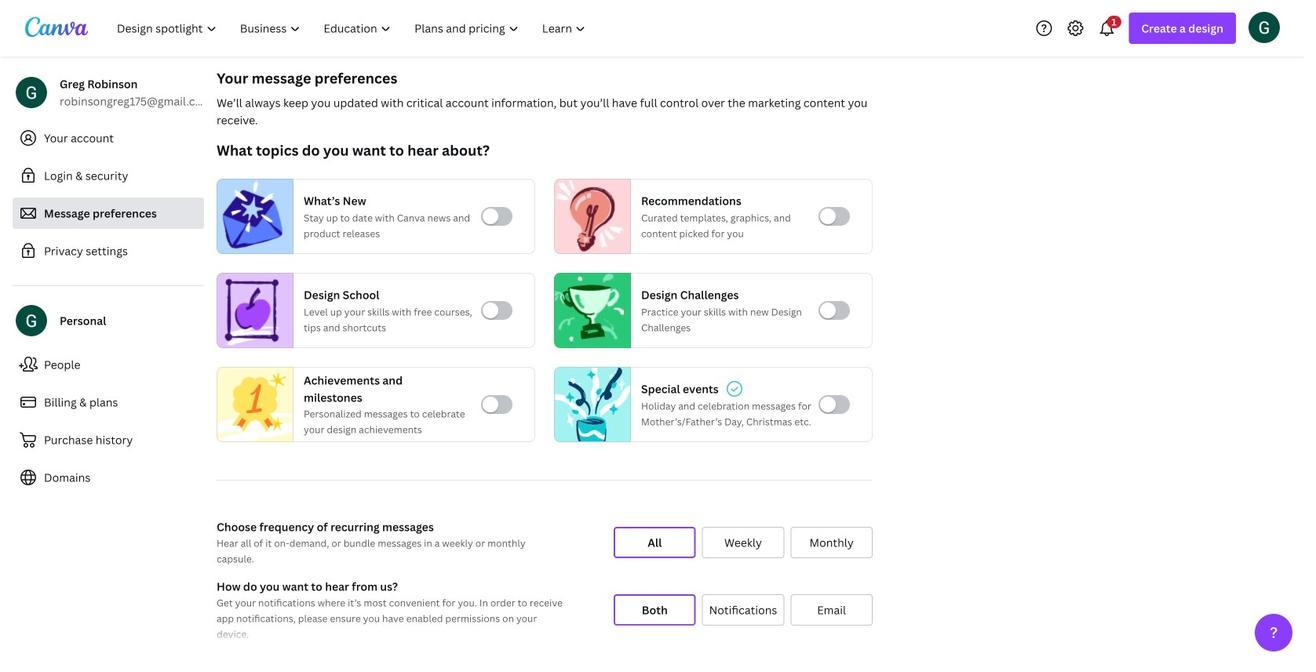 Task type: locate. For each thing, give the bounding box(es) containing it.
None button
[[614, 527, 696, 559], [702, 527, 784, 559], [791, 527, 873, 559], [614, 595, 696, 626], [702, 595, 784, 626], [791, 595, 873, 626], [614, 527, 696, 559], [702, 527, 784, 559], [791, 527, 873, 559], [614, 595, 696, 626], [702, 595, 784, 626], [791, 595, 873, 626]]

greg robinson image
[[1249, 12, 1280, 43]]

topic image
[[217, 179, 286, 254], [555, 179, 624, 254], [217, 273, 286, 348], [555, 273, 624, 348], [217, 364, 293, 446], [555, 364, 630, 446]]



Task type: vqa. For each thing, say whether or not it's contained in the screenshot.
'Top level navigation' Element
yes



Task type: describe. For each thing, give the bounding box(es) containing it.
top level navigation element
[[107, 13, 599, 44]]



